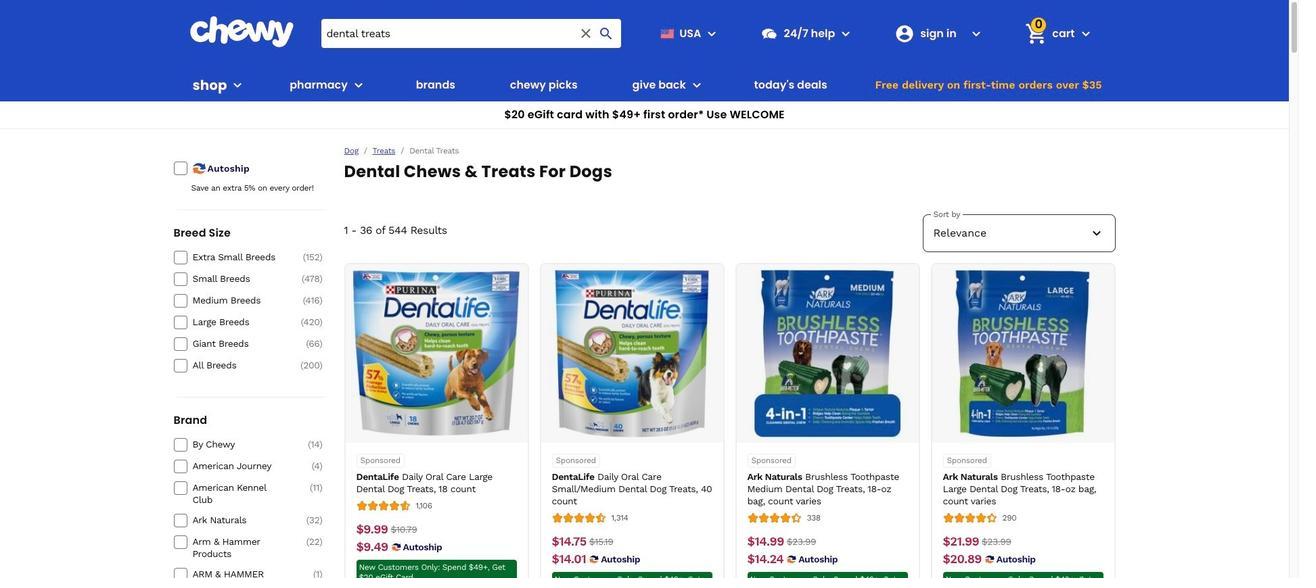 Task type: locate. For each thing, give the bounding box(es) containing it.
delete search image
[[578, 25, 594, 42]]

help menu image
[[838, 25, 854, 42]]

menu image
[[230, 77, 246, 93]]

menu image
[[704, 25, 720, 42]]

ark naturals brushless toothpaste medium dental dog treats, 18-oz bag, count varies image
[[744, 270, 912, 438]]

None text field
[[391, 522, 417, 537], [552, 535, 586, 550], [787, 535, 816, 550], [943, 535, 979, 550], [982, 535, 1011, 550], [356, 540, 388, 555], [552, 552, 586, 567], [747, 552, 784, 567], [391, 522, 417, 537], [552, 535, 586, 550], [787, 535, 816, 550], [943, 535, 979, 550], [982, 535, 1011, 550], [356, 540, 388, 555], [552, 552, 586, 567], [747, 552, 784, 567]]

None text field
[[356, 522, 388, 537], [589, 535, 614, 550], [747, 535, 784, 550], [943, 552, 982, 567], [356, 522, 388, 537], [589, 535, 614, 550], [747, 535, 784, 550], [943, 552, 982, 567]]

pharmacy menu image
[[350, 77, 367, 93]]

chewy home image
[[189, 16, 294, 47]]



Task type: describe. For each thing, give the bounding box(es) containing it.
Product search field
[[321, 19, 622, 48]]

Search text field
[[321, 19, 622, 48]]

chewy support image
[[761, 25, 779, 42]]

ark naturals brushless toothpaste large dental dog treats, 18-oz bag, count varies image
[[939, 270, 1107, 438]]

dentalife daily oral care large dental dog treats, 18 count image
[[353, 270, 520, 438]]

cart menu image
[[1078, 25, 1094, 42]]

account menu image
[[969, 25, 985, 42]]

dentalife daily oral care small/medium dental dog treats, 40 count image
[[548, 270, 716, 438]]

site banner
[[0, 0, 1289, 129]]

submit search image
[[599, 25, 615, 42]]

give back menu image
[[689, 77, 705, 93]]

items image
[[1024, 22, 1048, 45]]



Task type: vqa. For each thing, say whether or not it's contained in the screenshot.
In to the left
no



